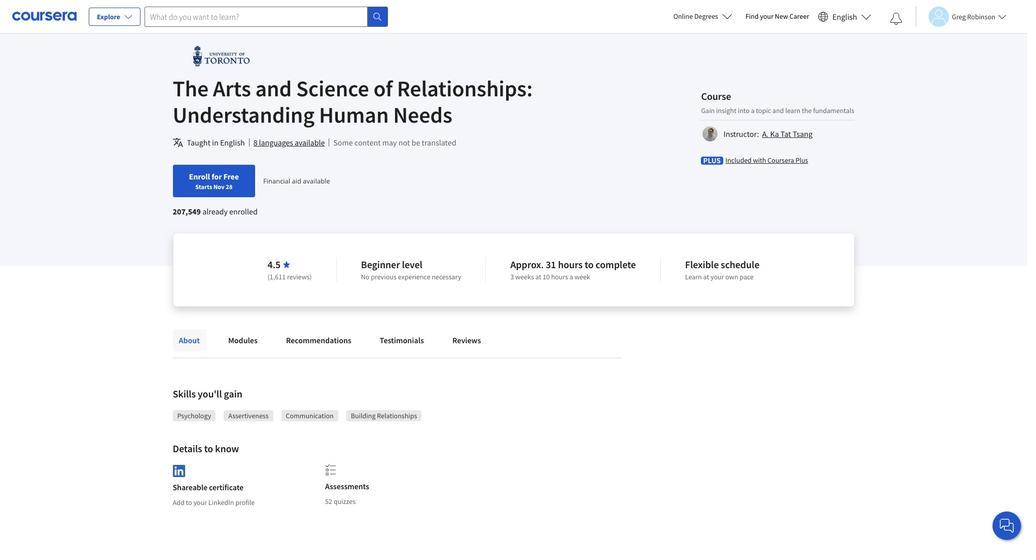 Task type: locate. For each thing, give the bounding box(es) containing it.
a right into
[[751, 106, 755, 115]]

may
[[382, 137, 397, 148]]

at right learn
[[703, 272, 709, 282]]

instructor: a. ka tat tsang
[[724, 129, 813, 139]]

find your new career
[[746, 12, 809, 21]]

0 horizontal spatial and
[[255, 75, 292, 102]]

nov
[[213, 183, 225, 191]]

personal development for first personal development link
[[237, 5, 305, 14]]

experience
[[398, 272, 430, 282]]

shareable certificate
[[173, 482, 244, 492]]

week
[[575, 272, 590, 282]]

to up week
[[585, 258, 594, 271]]

a. ka tat tsang image
[[703, 126, 718, 141]]

1 horizontal spatial a
[[751, 106, 755, 115]]

0 horizontal spatial english
[[220, 137, 245, 148]]

a. ka tat tsang link
[[762, 129, 813, 139]]

at left the 10
[[535, 272, 541, 282]]

testimonials link
[[374, 329, 430, 352]]

your left own at the right of the page
[[711, 272, 724, 282]]

207,549 already enrolled
[[173, 206, 258, 217]]

find
[[746, 12, 759, 21]]

1 horizontal spatial your
[[711, 272, 724, 282]]

1 vertical spatial available
[[303, 177, 330, 186]]

the
[[173, 75, 209, 102]]

no
[[361, 272, 370, 282]]

0 vertical spatial available
[[295, 137, 325, 148]]

new
[[775, 12, 788, 21]]

course gain insight into a topic and learn the fundamentals
[[701, 90, 855, 115]]

english
[[833, 11, 857, 22], [220, 137, 245, 148]]

approx. 31 hours to complete 3 weeks at 10 hours a week
[[511, 258, 636, 282]]

starts
[[195, 183, 212, 191]]

your right find at top right
[[760, 12, 774, 21]]

1 horizontal spatial development
[[348, 5, 388, 14]]

a inside course gain insight into a topic and learn the fundamentals
[[751, 106, 755, 115]]

available
[[295, 137, 325, 148], [303, 177, 330, 186]]

1 vertical spatial and
[[773, 106, 784, 115]]

fundamentals
[[813, 106, 855, 115]]

1 vertical spatial to
[[204, 442, 213, 455]]

(1,611 reviews)
[[268, 272, 312, 282]]

1 horizontal spatial to
[[204, 442, 213, 455]]

personal development
[[237, 5, 305, 14], [321, 5, 388, 14]]

free
[[223, 171, 239, 182]]

english right "in" at the left top of the page
[[220, 137, 245, 148]]

human
[[319, 101, 389, 129]]

your
[[760, 12, 774, 21], [711, 272, 724, 282], [193, 498, 207, 507]]

1 personal development from the left
[[237, 5, 305, 14]]

2 vertical spatial to
[[186, 498, 192, 507]]

the arts and science of relationships: understanding human needs
[[173, 75, 533, 129]]

to right add
[[186, 498, 192, 507]]

content
[[355, 137, 381, 148]]

some content may not be translated
[[333, 137, 456, 148]]

1 horizontal spatial and
[[773, 106, 784, 115]]

1 at from the left
[[535, 272, 541, 282]]

1 horizontal spatial personal
[[321, 5, 347, 14]]

assessments
[[325, 481, 369, 492]]

1 vertical spatial english
[[220, 137, 245, 148]]

greg robinson
[[952, 12, 996, 21]]

0 horizontal spatial personal development
[[237, 5, 305, 14]]

available inside 'button'
[[295, 137, 325, 148]]

0 horizontal spatial to
[[186, 498, 192, 507]]

personal development for second personal development link from left
[[321, 5, 388, 14]]

communication
[[286, 411, 334, 421]]

english button
[[814, 0, 876, 33]]

1 horizontal spatial english
[[833, 11, 857, 22]]

development
[[265, 5, 305, 14], [348, 5, 388, 14]]

robinson
[[967, 12, 996, 21]]

home image
[[174, 5, 182, 13]]

a
[[751, 106, 755, 115], [570, 272, 573, 282]]

2 at from the left
[[703, 272, 709, 282]]

2 vertical spatial your
[[193, 498, 207, 507]]

already
[[203, 206, 228, 217]]

0 horizontal spatial development
[[265, 5, 305, 14]]

and
[[255, 75, 292, 102], [773, 106, 784, 115]]

schedule
[[721, 258, 760, 271]]

hours
[[558, 258, 583, 271], [551, 272, 568, 282]]

relationships
[[377, 411, 417, 421]]

linkedin
[[208, 498, 234, 507]]

available right aid
[[303, 177, 330, 186]]

0 vertical spatial to
[[585, 258, 594, 271]]

tat
[[781, 129, 791, 139]]

coursera
[[768, 155, 794, 165]]

0 horizontal spatial personal
[[237, 5, 263, 14]]

gain
[[224, 388, 242, 400]]

previous
[[371, 272, 397, 282]]

2 horizontal spatial to
[[585, 258, 594, 271]]

topic
[[756, 106, 771, 115]]

2 personal development link from the left
[[317, 0, 392, 18]]

0 vertical spatial and
[[255, 75, 292, 102]]

hours up week
[[558, 258, 583, 271]]

1 vertical spatial a
[[570, 272, 573, 282]]

0 horizontal spatial a
[[570, 272, 573, 282]]

ka
[[770, 129, 779, 139]]

taught
[[187, 137, 210, 148]]

to for your
[[186, 498, 192, 507]]

0 horizontal spatial personal development link
[[233, 0, 309, 18]]

of
[[374, 75, 393, 102]]

2 personal development from the left
[[321, 5, 388, 14]]

and right 'topic'
[[773, 106, 784, 115]]

browse link
[[195, 0, 225, 18]]

a left week
[[570, 272, 573, 282]]

enrolled
[[229, 206, 258, 217]]

8 languages available
[[253, 137, 325, 148]]

modules link
[[222, 329, 264, 352]]

1 vertical spatial your
[[711, 272, 724, 282]]

and right arts at the top left
[[255, 75, 292, 102]]

about link
[[173, 329, 206, 352]]

4.5
[[268, 258, 281, 271]]

skills
[[173, 388, 196, 400]]

10
[[543, 272, 550, 282]]

a.
[[762, 129, 769, 139]]

beginner level no previous experience necessary
[[361, 258, 461, 282]]

personal
[[237, 5, 263, 14], [321, 5, 347, 14]]

hours right the 10
[[551, 272, 568, 282]]

english right the 'career'
[[833, 11, 857, 22]]

online degrees
[[674, 12, 718, 21]]

52 quizzes
[[325, 497, 356, 506]]

greg robinson button
[[916, 6, 1007, 27]]

None search field
[[145, 6, 388, 27]]

2 development from the left
[[348, 5, 388, 14]]

0 vertical spatial english
[[833, 11, 857, 22]]

to left 'know'
[[204, 442, 213, 455]]

1 horizontal spatial personal development
[[321, 5, 388, 14]]

0 vertical spatial a
[[751, 106, 755, 115]]

to inside approx. 31 hours to complete 3 weeks at 10 hours a week
[[585, 258, 594, 271]]

your down "shareable certificate"
[[193, 498, 207, 507]]

2 horizontal spatial your
[[760, 12, 774, 21]]

gain
[[701, 106, 715, 115]]

financial
[[263, 177, 290, 186]]

career
[[790, 12, 809, 21]]

1 horizontal spatial at
[[703, 272, 709, 282]]

add to your linkedin profile
[[173, 498, 255, 507]]

profile
[[235, 498, 255, 507]]

greg
[[952, 12, 966, 21]]

0 horizontal spatial at
[[535, 272, 541, 282]]

available left some in the left of the page
[[295, 137, 325, 148]]

browse
[[199, 5, 221, 14]]

english inside button
[[833, 11, 857, 22]]

certificate
[[209, 482, 244, 492]]

1 horizontal spatial personal development link
[[317, 0, 392, 18]]

not
[[399, 137, 410, 148]]

0 vertical spatial your
[[760, 12, 774, 21]]



Task type: vqa. For each thing, say whether or not it's contained in the screenshot.
instructor: a. ka tat tsang
yes



Task type: describe. For each thing, give the bounding box(es) containing it.
needs
[[393, 101, 452, 129]]

3
[[511, 272, 514, 282]]

show notifications image
[[890, 13, 902, 25]]

plus
[[796, 155, 808, 165]]

details to know
[[173, 442, 239, 455]]

flexible schedule learn at your own pace
[[685, 258, 760, 282]]

into
[[738, 106, 750, 115]]

2 personal from the left
[[321, 5, 347, 14]]

(1,611
[[268, 272, 286, 282]]

a inside approx. 31 hours to complete 3 weeks at 10 hours a week
[[570, 272, 573, 282]]

university of toronto image
[[173, 45, 268, 67]]

insight
[[716, 106, 737, 115]]

taught in english
[[187, 137, 245, 148]]

1 vertical spatial hours
[[551, 272, 568, 282]]

quizzes
[[334, 497, 356, 506]]

financial aid available button
[[263, 177, 330, 186]]

level
[[402, 258, 422, 271]]

reviews
[[452, 335, 481, 345]]

translated
[[422, 137, 456, 148]]

necessary
[[432, 272, 461, 282]]

relationships:
[[397, 75, 533, 102]]

know
[[215, 442, 239, 455]]

reviews link
[[446, 329, 487, 352]]

degrees
[[694, 12, 718, 21]]

coursera image
[[12, 8, 77, 24]]

financial aid available
[[263, 177, 330, 186]]

with
[[753, 155, 766, 165]]

28
[[226, 183, 233, 191]]

at inside flexible schedule learn at your own pace
[[703, 272, 709, 282]]

weeks
[[515, 272, 534, 282]]

psychology
[[177, 411, 211, 421]]

about
[[179, 335, 200, 345]]

building relationships
[[351, 411, 417, 421]]

reviews)
[[287, 272, 312, 282]]

available for 8 languages available
[[295, 137, 325, 148]]

and inside course gain insight into a topic and learn the fundamentals
[[773, 106, 784, 115]]

course
[[701, 90, 731, 102]]

8 languages available button
[[253, 136, 325, 149]]

recommendations
[[286, 335, 351, 345]]

learn
[[785, 106, 801, 115]]

flexible
[[685, 258, 719, 271]]

at inside approx. 31 hours to complete 3 weeks at 10 hours a week
[[535, 272, 541, 282]]

in
[[212, 137, 219, 148]]

skills you'll gain
[[173, 388, 242, 400]]

recommendations link
[[280, 329, 358, 352]]

for
[[212, 171, 222, 182]]

instructor:
[[724, 129, 759, 139]]

complete
[[596, 258, 636, 271]]

available for financial aid available
[[303, 177, 330, 186]]

building
[[351, 411, 376, 421]]

learn
[[685, 272, 702, 282]]

aid
[[292, 177, 301, 186]]

the
[[802, 106, 812, 115]]

1 development from the left
[[265, 5, 305, 14]]

online
[[674, 12, 693, 21]]

shareable
[[173, 482, 207, 492]]

languages
[[259, 137, 293, 148]]

some
[[333, 137, 353, 148]]

explore button
[[89, 8, 141, 26]]

enroll for free starts nov 28
[[189, 171, 239, 191]]

0 vertical spatial hours
[[558, 258, 583, 271]]

own
[[726, 272, 738, 282]]

be
[[412, 137, 420, 148]]

0 horizontal spatial your
[[193, 498, 207, 507]]

science
[[296, 75, 369, 102]]

52
[[325, 497, 332, 506]]

modules
[[228, 335, 258, 345]]

online degrees button
[[665, 5, 741, 27]]

1 personal from the left
[[237, 5, 263, 14]]

included
[[726, 155, 752, 165]]

1 personal development link from the left
[[233, 0, 309, 18]]

understanding
[[173, 101, 315, 129]]

your inside find your new career link
[[760, 12, 774, 21]]

beginner
[[361, 258, 400, 271]]

chat with us image
[[999, 518, 1015, 534]]

enroll
[[189, 171, 210, 182]]

to for know
[[204, 442, 213, 455]]

included with coursera plus link
[[726, 155, 808, 165]]

details
[[173, 442, 202, 455]]

What do you want to learn? text field
[[145, 6, 368, 27]]

assertiveness
[[228, 411, 269, 421]]

pace
[[740, 272, 754, 282]]

and inside the arts and science of relationships: understanding human needs
[[255, 75, 292, 102]]

coursera plus image
[[701, 157, 724, 165]]

your inside flexible schedule learn at your own pace
[[711, 272, 724, 282]]

included with coursera plus
[[726, 155, 808, 165]]

add
[[173, 498, 184, 507]]

8
[[253, 137, 257, 148]]



